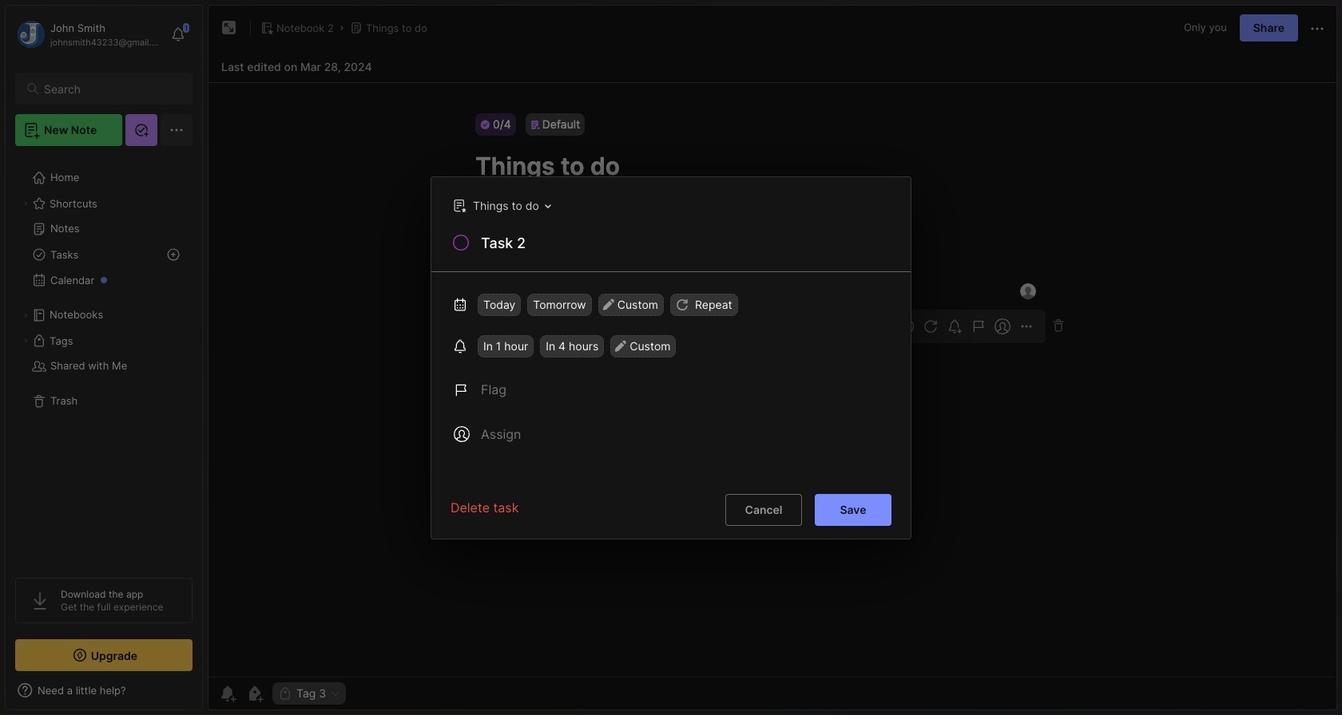 Task type: locate. For each thing, give the bounding box(es) containing it.
note window element
[[208, 5, 1337, 711]]

add a reminder image
[[218, 685, 237, 704]]

expand tags image
[[21, 336, 30, 346]]

Note Editor text field
[[209, 82, 1337, 677]]

tree
[[6, 156, 202, 564]]

add tag image
[[245, 685, 264, 704]]

none search field inside main element
[[44, 79, 178, 98]]

None search field
[[44, 79, 178, 98]]



Task type: vqa. For each thing, say whether or not it's contained in the screenshot.
MAIN element
yes



Task type: describe. For each thing, give the bounding box(es) containing it.
main element
[[0, 0, 208, 716]]

Search text field
[[44, 81, 178, 97]]

tree inside main element
[[6, 156, 202, 564]]

Go to note or move task field
[[445, 194, 557, 217]]

expand notebooks image
[[21, 311, 30, 320]]

Enter task text field
[[479, 233, 892, 260]]

expand note image
[[220, 18, 239, 38]]



